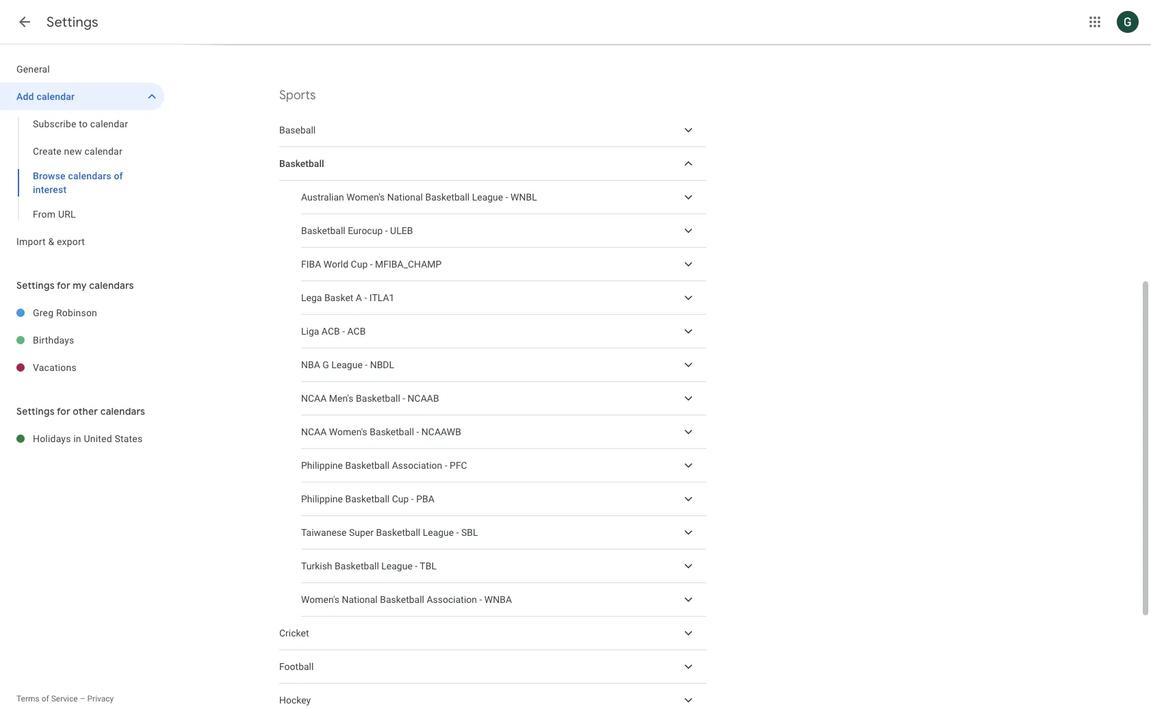 Task type: locate. For each thing, give the bounding box(es) containing it.
football
[[279, 661, 314, 672]]

basketball inside ncaa men's basketball - ncaab tree item
[[356, 393, 400, 404]]

world
[[324, 259, 349, 270]]

- right liga
[[342, 326, 345, 337]]

basketball up super
[[345, 494, 390, 505]]

1 vertical spatial cup
[[392, 494, 409, 505]]

for for my
[[57, 279, 70, 292]]

my
[[73, 279, 87, 292]]

2 vertical spatial settings
[[16, 405, 55, 418]]

settings for settings for my calendars
[[16, 279, 55, 292]]

2 ncaa from the top
[[301, 426, 327, 437]]

0 vertical spatial of
[[114, 170, 123, 181]]

calendar for create new calendar
[[85, 146, 122, 157]]

calendars for my
[[89, 279, 134, 292]]

calendars down create new calendar
[[68, 170, 111, 181]]

league
[[472, 192, 503, 203], [332, 359, 363, 370], [423, 527, 454, 538], [381, 561, 413, 572]]

1 vertical spatial for
[[57, 405, 70, 418]]

import
[[16, 236, 46, 247]]

philippine for philippine basketball cup - pba
[[301, 494, 343, 505]]

basketball
[[279, 158, 324, 169], [425, 192, 470, 203], [301, 225, 346, 236], [356, 393, 400, 404], [370, 426, 414, 437], [345, 460, 390, 471], [345, 494, 390, 505], [376, 527, 420, 538], [335, 561, 379, 572], [380, 594, 424, 605]]

league left tbl
[[381, 561, 413, 572]]

philippine basketball association - pfc
[[301, 460, 467, 471]]

holidays in united states link
[[33, 425, 164, 453]]

women's up eurocup at top
[[347, 192, 385, 203]]

cup for basketball
[[392, 494, 409, 505]]

basketball eurocup - uleb
[[301, 225, 413, 236]]

calendar right the new
[[85, 146, 122, 157]]

men's
[[329, 393, 354, 404]]

1 vertical spatial calendars
[[89, 279, 134, 292]]

- left the pfc
[[445, 460, 447, 471]]

2 for from the top
[[57, 405, 70, 418]]

national
[[387, 192, 423, 203], [342, 594, 378, 605]]

1 vertical spatial philippine
[[301, 494, 343, 505]]

league down basketball tree item
[[472, 192, 503, 203]]

basketball down super
[[335, 561, 379, 572]]

of
[[114, 170, 123, 181], [42, 694, 49, 704]]

settings up holidays
[[16, 405, 55, 418]]

settings for other calendars
[[16, 405, 145, 418]]

ncaa women's basketball - ncaawb tree item
[[301, 416, 706, 449]]

australian women's national basketball league - wnbl
[[301, 192, 537, 203]]

basketball down baseball on the left
[[279, 158, 324, 169]]

nba g league - nbdl
[[301, 359, 394, 370]]

settings for my calendars tree
[[0, 299, 164, 381]]

general
[[16, 64, 50, 75]]

ncaa for ncaa women's basketball - ncaawb
[[301, 426, 327, 437]]

add calendar
[[16, 91, 75, 102]]

of down create new calendar
[[114, 170, 123, 181]]

women's for ncaa
[[329, 426, 368, 437]]

of right terms
[[42, 694, 49, 704]]

0 vertical spatial for
[[57, 279, 70, 292]]

acb down a
[[347, 326, 366, 337]]

terms of service link
[[16, 694, 78, 704]]

league right the g
[[332, 359, 363, 370]]

add
[[16, 91, 34, 102]]

basketball down australian
[[301, 225, 346, 236]]

1 vertical spatial national
[[342, 594, 378, 605]]

0 vertical spatial women's
[[347, 192, 385, 203]]

- left uleb
[[385, 225, 388, 236]]

calendar for subscribe to calendar
[[90, 118, 128, 129]]

0 vertical spatial calendar
[[37, 91, 75, 102]]

women's
[[347, 192, 385, 203], [329, 426, 368, 437], [301, 594, 340, 605]]

eurocup
[[348, 225, 383, 236]]

philippine up the taiwanese
[[301, 494, 343, 505]]

1 for from the top
[[57, 279, 70, 292]]

women's for australian
[[347, 192, 385, 203]]

terms of service – privacy
[[16, 694, 114, 704]]

0 horizontal spatial national
[[342, 594, 378, 605]]

0 vertical spatial cup
[[351, 259, 368, 270]]

1 horizontal spatial acb
[[347, 326, 366, 337]]

cup for world
[[351, 259, 368, 270]]

association up 'pba'
[[392, 460, 442, 471]]

for for other
[[57, 405, 70, 418]]

2 acb from the left
[[347, 326, 366, 337]]

settings heading
[[47, 14, 98, 31]]

birthdays
[[33, 335, 74, 346]]

0 vertical spatial calendars
[[68, 170, 111, 181]]

acb
[[322, 326, 340, 337], [347, 326, 366, 337]]

group containing subscribe to calendar
[[0, 110, 164, 228]]

1 ncaa from the top
[[301, 393, 327, 404]]

calendar
[[37, 91, 75, 102], [90, 118, 128, 129], [85, 146, 122, 157]]

calendars right my
[[89, 279, 134, 292]]

ncaa men's basketball - ncaab
[[301, 393, 439, 404]]

add calendar tree item
[[0, 83, 164, 110]]

settings right go back icon
[[47, 14, 98, 31]]

1 vertical spatial settings
[[16, 279, 55, 292]]

- left the 'sbl'
[[456, 527, 459, 538]]

-
[[506, 192, 508, 203], [385, 225, 388, 236], [370, 259, 373, 270], [364, 292, 367, 303], [342, 326, 345, 337], [365, 359, 368, 370], [403, 393, 405, 404], [417, 426, 419, 437], [445, 460, 447, 471], [411, 494, 414, 505], [456, 527, 459, 538], [415, 561, 418, 572], [480, 594, 482, 605]]

league left the 'sbl'
[[423, 527, 454, 538]]

liga
[[301, 326, 319, 337]]

- right a
[[364, 292, 367, 303]]

2 vertical spatial women's
[[301, 594, 340, 605]]

create
[[33, 146, 62, 157]]

terms
[[16, 694, 40, 704]]

women's national basketball association - wnba tree item
[[301, 583, 706, 617]]

national up uleb
[[387, 192, 423, 203]]

lega basket a - itla1 tree item
[[301, 281, 706, 315]]

basketball inside women's national basketball association - wnba tree item
[[380, 594, 424, 605]]

philippine for philippine basketball association - pfc
[[301, 460, 343, 471]]

ncaa
[[301, 393, 327, 404], [301, 426, 327, 437]]

0 vertical spatial national
[[387, 192, 423, 203]]

philippine up philippine basketball cup - pba
[[301, 460, 343, 471]]

1 vertical spatial calendar
[[90, 118, 128, 129]]

women's down men's
[[329, 426, 368, 437]]

basketball inside 'taiwanese super basketball league - sbl' tree item
[[376, 527, 420, 538]]

1 horizontal spatial of
[[114, 170, 123, 181]]

philippine
[[301, 460, 343, 471], [301, 494, 343, 505]]

calendar inside tree item
[[37, 91, 75, 102]]

settings up greg
[[16, 279, 55, 292]]

- left tbl
[[415, 561, 418, 572]]

settings for settings for other calendars
[[16, 405, 55, 418]]

itla1
[[370, 292, 395, 303]]

0 horizontal spatial cup
[[351, 259, 368, 270]]

settings
[[47, 14, 98, 31], [16, 279, 55, 292], [16, 405, 55, 418]]

calendars
[[68, 170, 111, 181], [89, 279, 134, 292], [100, 405, 145, 418]]

tree
[[0, 55, 164, 255]]

go back image
[[16, 14, 33, 30]]

wnbl
[[511, 192, 537, 203]]

–
[[80, 694, 85, 704]]

calendars up states on the left bottom of the page
[[100, 405, 145, 418]]

basketball up the ncaa women's basketball - ncaawb
[[356, 393, 400, 404]]

1 philippine from the top
[[301, 460, 343, 471]]

philippine basketball cup - pba tree item
[[301, 483, 706, 516]]

2 philippine from the top
[[301, 494, 343, 505]]

cup left 'pba'
[[392, 494, 409, 505]]

g
[[323, 359, 329, 370]]

league inside turkish basketball league - tbl 'tree item'
[[381, 561, 413, 572]]

basketball up philippine basketball association - pfc
[[370, 426, 414, 437]]

ncaab
[[408, 393, 439, 404]]

2 vertical spatial calendars
[[100, 405, 145, 418]]

taiwanese super basketball league - sbl tree item
[[301, 516, 706, 550]]

1 vertical spatial women's
[[329, 426, 368, 437]]

group
[[0, 110, 164, 228]]

cup right world
[[351, 259, 368, 270]]

browse calendars of interest
[[33, 170, 123, 195]]

birthdays tree item
[[0, 327, 164, 354]]

calendar right the 'to'
[[90, 118, 128, 129]]

national down turkish basketball league - tbl
[[342, 594, 378, 605]]

0 vertical spatial philippine
[[301, 460, 343, 471]]

privacy
[[87, 694, 114, 704]]

turkish basketball league - tbl
[[301, 561, 437, 572]]

export
[[57, 236, 85, 247]]

for
[[57, 279, 70, 292], [57, 405, 70, 418]]

greg robinson
[[33, 307, 97, 318]]

association down tbl
[[427, 594, 477, 605]]

holidays in united states tree item
[[0, 425, 164, 453]]

calendar up subscribe
[[37, 91, 75, 102]]

ncaa for ncaa men's basketball - ncaab
[[301, 393, 327, 404]]

cup
[[351, 259, 368, 270], [392, 494, 409, 505]]

0 vertical spatial settings
[[47, 14, 98, 31]]

basketball up philippine basketball cup - pba
[[345, 460, 390, 471]]

1 vertical spatial ncaa
[[301, 426, 327, 437]]

baseball tree item
[[279, 114, 706, 147]]

uleb
[[390, 225, 413, 236]]

vacations tree item
[[0, 354, 164, 381]]

ncaawb
[[422, 426, 461, 437]]

- left wnba
[[480, 594, 482, 605]]

greg
[[33, 307, 54, 318]]

australian
[[301, 192, 344, 203]]

1 horizontal spatial cup
[[392, 494, 409, 505]]

0 horizontal spatial of
[[42, 694, 49, 704]]

basketball down basketball tree item
[[425, 192, 470, 203]]

ncaa left men's
[[301, 393, 327, 404]]

ncaa down ncaa men's basketball - ncaab
[[301, 426, 327, 437]]

for left my
[[57, 279, 70, 292]]

pfc
[[450, 460, 467, 471]]

2 vertical spatial calendar
[[85, 146, 122, 157]]

basketball down tbl
[[380, 594, 424, 605]]

for left other
[[57, 405, 70, 418]]

acb right liga
[[322, 326, 340, 337]]

united
[[84, 433, 112, 444]]

women's down 'turkish'
[[301, 594, 340, 605]]

0 horizontal spatial acb
[[322, 326, 340, 337]]

association
[[392, 460, 442, 471], [427, 594, 477, 605]]

basket
[[324, 292, 354, 303]]

- inside 'tree item'
[[415, 561, 418, 572]]

0 vertical spatial ncaa
[[301, 393, 327, 404]]

basketball right super
[[376, 527, 420, 538]]



Task type: vqa. For each thing, say whether or not it's contained in the screenshot.
Football
yes



Task type: describe. For each thing, give the bounding box(es) containing it.
ncaa men's basketball - ncaab tree item
[[301, 382, 706, 416]]

to
[[79, 118, 88, 129]]

1 vertical spatial association
[[427, 594, 477, 605]]

turkish basketball league - tbl tree item
[[301, 550, 706, 583]]

&
[[48, 236, 54, 247]]

basketball tree item
[[279, 147, 706, 181]]

states
[[115, 433, 143, 444]]

new
[[64, 146, 82, 157]]

league inside 'taiwanese super basketball league - sbl' tree item
[[423, 527, 454, 538]]

settings for settings
[[47, 14, 98, 31]]

import & export
[[16, 236, 85, 247]]

holidays
[[33, 433, 71, 444]]

from url
[[33, 209, 76, 220]]

- down eurocup at top
[[370, 259, 373, 270]]

subscribe
[[33, 118, 76, 129]]

australian women's national basketball league - wnbl tree item
[[301, 181, 706, 214]]

liga acb - acb
[[301, 326, 366, 337]]

ncaa women's basketball - ncaawb
[[301, 426, 461, 437]]

nba
[[301, 359, 320, 370]]

subscribe to calendar
[[33, 118, 128, 129]]

hockey
[[279, 695, 311, 706]]

greg robinson tree item
[[0, 299, 164, 327]]

1 acb from the left
[[322, 326, 340, 337]]

football tree item
[[279, 650, 706, 684]]

1 horizontal spatial national
[[387, 192, 423, 203]]

league inside 'nba g league - nbdl' tree item
[[332, 359, 363, 370]]

holidays in united states
[[33, 433, 143, 444]]

- left wnbl
[[506, 192, 508, 203]]

1 vertical spatial of
[[42, 694, 49, 704]]

basketball inside australian women's national basketball league - wnbl tree item
[[425, 192, 470, 203]]

calendars for other
[[100, 405, 145, 418]]

privacy link
[[87, 694, 114, 704]]

cricket
[[279, 628, 309, 639]]

sbl
[[461, 527, 478, 538]]

tree containing general
[[0, 55, 164, 255]]

from
[[33, 209, 56, 220]]

league inside australian women's national basketball league - wnbl tree item
[[472, 192, 503, 203]]

in
[[73, 433, 81, 444]]

liga acb - acb tree item
[[301, 315, 706, 348]]

fiba
[[301, 259, 321, 270]]

robinson
[[56, 307, 97, 318]]

basketball inside the philippine basketball cup - pba tree item
[[345, 494, 390, 505]]

vacations link
[[33, 354, 164, 381]]

wnba
[[485, 594, 512, 605]]

- left ncaab
[[403, 393, 405, 404]]

fiba world cup - mfiba_champ tree item
[[301, 248, 706, 281]]

basketball inside turkish basketball league - tbl 'tree item'
[[335, 561, 379, 572]]

cricket tree item
[[279, 617, 706, 650]]

basketball inside ncaa women's basketball - ncaawb tree item
[[370, 426, 414, 437]]

- left nbdl
[[365, 359, 368, 370]]

philippine basketball association - pfc tree item
[[301, 449, 706, 483]]

settings for my calendars
[[16, 279, 134, 292]]

women's national basketball association - wnba
[[301, 594, 512, 605]]

browse
[[33, 170, 66, 181]]

basketball eurocup - uleb tree item
[[301, 214, 706, 248]]

- left 'pba'
[[411, 494, 414, 505]]

birthdays link
[[33, 327, 164, 354]]

lega basket a - itla1
[[301, 292, 395, 303]]

sports
[[279, 88, 316, 103]]

vacations
[[33, 362, 77, 373]]

create new calendar
[[33, 146, 122, 157]]

super
[[349, 527, 374, 538]]

fiba world cup - mfiba_champ
[[301, 259, 442, 270]]

lega
[[301, 292, 322, 303]]

baseball
[[279, 125, 316, 136]]

hockey tree item
[[279, 684, 706, 709]]

taiwanese
[[301, 527, 347, 538]]

interest
[[33, 184, 67, 195]]

url
[[58, 209, 76, 220]]

pba
[[416, 494, 435, 505]]

calendars inside browse calendars of interest
[[68, 170, 111, 181]]

mfiba_champ
[[375, 259, 442, 270]]

other
[[73, 405, 98, 418]]

of inside browse calendars of interest
[[114, 170, 123, 181]]

basketball inside basketball eurocup - uleb tree item
[[301, 225, 346, 236]]

nba g league - nbdl tree item
[[301, 348, 706, 382]]

- left ncaawb
[[417, 426, 419, 437]]

tbl
[[420, 561, 437, 572]]

service
[[51, 694, 78, 704]]

taiwanese super basketball league - sbl
[[301, 527, 478, 538]]

basketball inside philippine basketball association - pfc tree item
[[345, 460, 390, 471]]

basketball inside basketball tree item
[[279, 158, 324, 169]]

philippine basketball cup - pba
[[301, 494, 435, 505]]

turkish
[[301, 561, 332, 572]]

nbdl
[[370, 359, 394, 370]]

a
[[356, 292, 362, 303]]

0 vertical spatial association
[[392, 460, 442, 471]]



